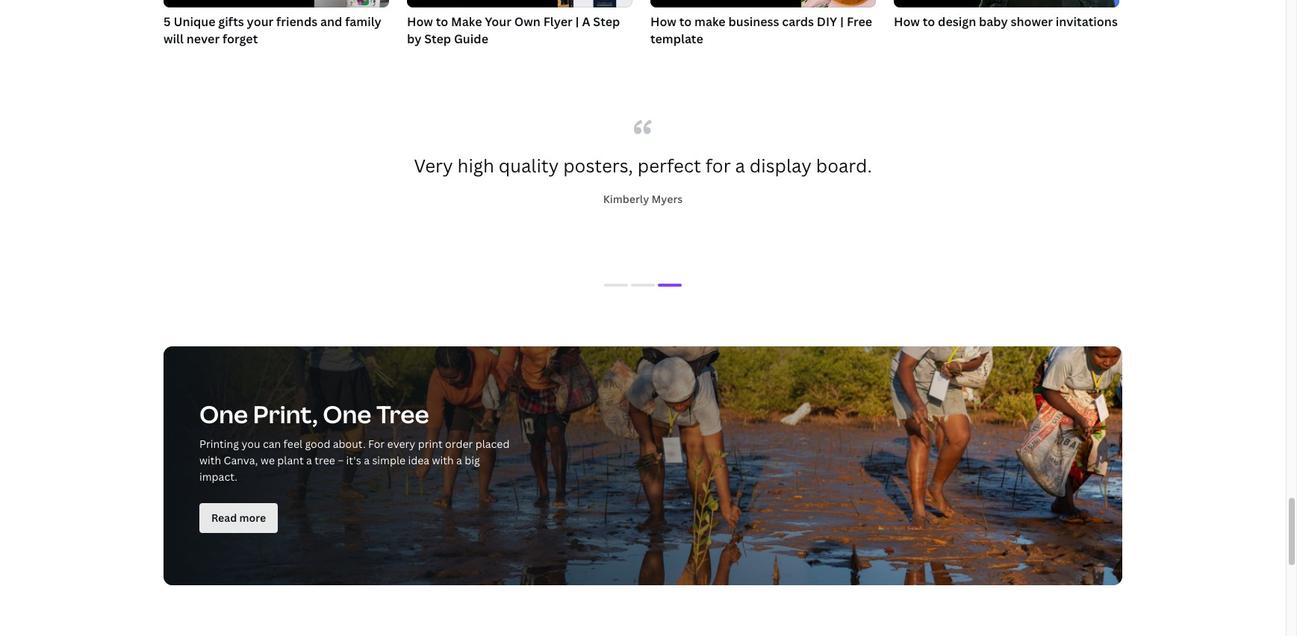 Task type: locate. For each thing, give the bounding box(es) containing it.
by
[[407, 30, 421, 47]]

0 horizontal spatial to
[[436, 13, 448, 30]]

with down print
[[432, 453, 454, 467]]

business inside how to make business cards diy | free template
[[728, 13, 779, 30]]

for up paid
[[705, 153, 731, 178]]

big inside printing you can feel good about. for every print order placed with canva, we plant a tree – it's a simple idea with a big impact.
[[465, 453, 480, 467]]

read more
[[211, 511, 266, 525]]

one
[[199, 398, 248, 430], [323, 398, 371, 430]]

0 horizontal spatial business
[[498, 153, 574, 178]]

to inside how to make business cards diy | free template
[[679, 13, 692, 30]]

| inside how to make business cards diy | free template
[[840, 13, 844, 30]]

business
[[728, 13, 779, 30], [498, 153, 574, 178]]

for
[[368, 437, 385, 451]]

0 vertical spatial i
[[456, 153, 461, 178]]

business inside 'awesome!!! i got business cards and they look and feel great. it looks like i had them professionally done and paid big money for it.'
[[498, 153, 574, 178]]

|
[[575, 13, 579, 30], [840, 13, 844, 30]]

look
[[711, 153, 747, 178]]

for left it.
[[859, 180, 884, 204]]

| left a
[[575, 13, 579, 30]]

free
[[847, 13, 872, 30]]

to left design
[[923, 13, 935, 30]]

we
[[261, 453, 275, 467]]

1 how from the left
[[407, 13, 433, 30]]

business right make
[[728, 13, 779, 30]]

business up professionally
[[498, 153, 574, 178]]

how for how to design baby shower invitations
[[894, 13, 920, 30]]

0 horizontal spatial cards
[[578, 153, 626, 178]]

step right a
[[593, 13, 620, 30]]

it.
[[888, 180, 906, 204]]

3 to from the left
[[923, 13, 935, 30]]

2 how from the left
[[650, 13, 676, 30]]

–
[[338, 453, 344, 467]]

print,
[[253, 398, 318, 430]]

| for free
[[840, 13, 844, 30]]

kimberly
[[603, 192, 649, 206]]

0 horizontal spatial big
[[465, 453, 480, 467]]

and left family
[[320, 13, 342, 30]]

to up template
[[679, 13, 692, 30]]

plant
[[277, 453, 304, 467]]

a down order
[[456, 453, 462, 467]]

how up template
[[650, 13, 676, 30]]

can
[[263, 437, 281, 451]]

for inside 'awesome!!! i got business cards and they look and feel great. it looks like i had them professionally done and paid big money for it.'
[[859, 180, 884, 204]]

how to make business cards diy | free template
[[650, 13, 872, 47]]

2 | from the left
[[840, 13, 844, 30]]

with
[[199, 453, 221, 467], [432, 453, 454, 467]]

how inside the how to make your own flyer | a step by step guide
[[407, 13, 433, 30]]

1 vertical spatial business
[[498, 153, 574, 178]]

0 horizontal spatial |
[[575, 13, 579, 30]]

business for make
[[728, 13, 779, 30]]

0 vertical spatial for
[[705, 153, 731, 178]]

professionally
[[510, 180, 633, 204]]

diy
[[817, 13, 837, 30]]

2 with from the left
[[432, 453, 454, 467]]

to inside how to design baby shower invitations group
[[923, 13, 935, 30]]

forget
[[222, 30, 258, 47]]

0 horizontal spatial one
[[199, 398, 248, 430]]

feel
[[788, 153, 821, 178], [283, 437, 302, 451]]

how to make business cards diy | free template group
[[650, 0, 876, 48]]

invitations
[[1056, 13, 1118, 30]]

and
[[320, 13, 342, 30], [630, 153, 663, 178], [751, 153, 784, 178], [685, 180, 718, 204]]

about.
[[333, 437, 366, 451]]

0 vertical spatial cards
[[782, 13, 814, 30]]

perfect
[[637, 153, 701, 178]]

1 horizontal spatial step
[[593, 13, 620, 30]]

0 horizontal spatial feel
[[283, 437, 302, 451]]

0 horizontal spatial how
[[407, 13, 433, 30]]

| inside the how to make your own flyer | a step by step guide
[[575, 13, 579, 30]]

how right free
[[894, 13, 920, 30]]

make
[[695, 13, 726, 30]]

template
[[650, 30, 703, 47]]

order
[[445, 437, 473, 451]]

high
[[457, 153, 494, 178]]

quotation mark image
[[634, 119, 652, 134]]

0 vertical spatial big
[[765, 180, 791, 204]]

1 horizontal spatial for
[[859, 180, 884, 204]]

1 horizontal spatial to
[[679, 13, 692, 30]]

1 horizontal spatial feel
[[788, 153, 821, 178]]

big down display
[[765, 180, 791, 204]]

how for how to make business cards diy | free template
[[650, 13, 676, 30]]

every
[[387, 437, 415, 451]]

i
[[456, 153, 461, 178], [414, 180, 419, 204]]

feel inside 'awesome!!! i got business cards and they look and feel great. it looks like i had them professionally done and paid big money for it.'
[[788, 153, 821, 178]]

cards inside how to make business cards diy | free template
[[782, 13, 814, 30]]

display
[[750, 153, 812, 178]]

2 horizontal spatial how
[[894, 13, 920, 30]]

0 vertical spatial business
[[728, 13, 779, 30]]

tree
[[315, 453, 335, 467]]

i left got
[[456, 153, 461, 178]]

to for design
[[923, 13, 935, 30]]

1 vertical spatial big
[[465, 453, 480, 467]]

to inside the how to make your own flyer | a step by step guide
[[436, 13, 448, 30]]

with up impact.
[[199, 453, 221, 467]]

how inside how to make business cards diy | free template
[[650, 13, 676, 30]]

1 vertical spatial feel
[[283, 437, 302, 451]]

1 horizontal spatial big
[[765, 180, 791, 204]]

big
[[765, 180, 791, 204], [465, 453, 480, 467]]

one up about.
[[323, 398, 371, 430]]

1 horizontal spatial how
[[650, 13, 676, 30]]

| right diy
[[840, 13, 844, 30]]

1 horizontal spatial cards
[[782, 13, 814, 30]]

shower
[[1011, 13, 1053, 30]]

how to make your own flyer | a step by step guide
[[407, 13, 620, 47]]

done
[[637, 180, 681, 204]]

and inside 5 unique gifts your friends and family will never forget
[[320, 13, 342, 30]]

cards
[[782, 13, 814, 30], [578, 153, 626, 178]]

one up printing
[[199, 398, 248, 430]]

how up by
[[407, 13, 433, 30]]

step
[[593, 13, 620, 30], [424, 30, 451, 47]]

feel up "plant"
[[283, 437, 302, 451]]

1 to from the left
[[436, 13, 448, 30]]

cards left diy
[[782, 13, 814, 30]]

0 horizontal spatial step
[[424, 30, 451, 47]]

1 one from the left
[[199, 398, 248, 430]]

feel up money at top
[[788, 153, 821, 178]]

1 vertical spatial for
[[859, 180, 884, 204]]

tree
[[376, 398, 429, 430]]

1 vertical spatial cards
[[578, 153, 626, 178]]

3 how from the left
[[894, 13, 920, 30]]

5 unique gifts your friends and family will never forget
[[164, 13, 381, 47]]

got
[[466, 153, 494, 178]]

big down order
[[465, 453, 480, 467]]

a
[[735, 153, 745, 178], [306, 453, 312, 467], [364, 453, 370, 467], [456, 453, 462, 467]]

step right by
[[424, 30, 451, 47]]

1 horizontal spatial |
[[840, 13, 844, 30]]

kimberly myers
[[603, 192, 683, 206]]

0 horizontal spatial with
[[199, 453, 221, 467]]

2 horizontal spatial to
[[923, 13, 935, 30]]

cards up professionally
[[578, 153, 626, 178]]

and up done
[[630, 153, 663, 178]]

2 to from the left
[[679, 13, 692, 30]]

1 horizontal spatial i
[[456, 153, 461, 178]]

i right like
[[414, 180, 419, 204]]

it
[[880, 153, 892, 178]]

1 | from the left
[[575, 13, 579, 30]]

how
[[407, 13, 433, 30], [650, 13, 676, 30], [894, 13, 920, 30]]

0 vertical spatial feel
[[788, 153, 821, 178]]

1 horizontal spatial business
[[728, 13, 779, 30]]

5
[[164, 13, 171, 30]]

guide
[[454, 30, 488, 47]]

to
[[436, 13, 448, 30], [679, 13, 692, 30], [923, 13, 935, 30]]

1 with from the left
[[199, 453, 221, 467]]

more
[[239, 511, 266, 525]]

had
[[424, 180, 456, 204]]

cards inside 'awesome!!! i got business cards and they look and feel great. it looks like i had them professionally done and paid big money for it.'
[[578, 153, 626, 178]]

1 horizontal spatial one
[[323, 398, 371, 430]]

design
[[938, 13, 976, 30]]

1 horizontal spatial with
[[432, 453, 454, 467]]

testimonial 3 image
[[658, 284, 682, 287]]

good
[[305, 437, 330, 451]]

them
[[461, 180, 506, 204]]

to left make
[[436, 13, 448, 30]]

0 horizontal spatial i
[[414, 180, 419, 204]]

printing
[[199, 437, 239, 451]]

for
[[705, 153, 731, 178], [859, 180, 884, 204]]

impact.
[[199, 470, 237, 484]]



Task type: vqa. For each thing, say whether or not it's contained in the screenshot.
middle Fideo
no



Task type: describe. For each thing, give the bounding box(es) containing it.
2 one from the left
[[323, 398, 371, 430]]

how for how to make your own flyer | a step by step guide
[[407, 13, 433, 30]]

you
[[242, 437, 260, 451]]

money
[[795, 180, 854, 204]]

great.
[[825, 153, 875, 178]]

very high quality posters, perfect for a display board.
[[414, 153, 872, 178]]

a
[[582, 13, 590, 30]]

| for a
[[575, 13, 579, 30]]

5 unique gifts your friends and family will never forget group
[[164, 0, 389, 48]]

own
[[514, 13, 541, 30]]

will
[[164, 30, 184, 47]]

board.
[[816, 153, 872, 178]]

and up paid
[[751, 153, 784, 178]]

canva,
[[224, 453, 258, 467]]

printing you can feel good about. for every print order placed with canva, we plant a tree – it's a simple idea with a big impact.
[[199, 437, 510, 484]]

quality
[[499, 153, 559, 178]]

make
[[451, 13, 482, 30]]

how to design baby shower invitations group
[[894, 0, 1119, 30]]

testimonial 1 image
[[604, 284, 628, 287]]

awesome!!! i got business cards and they look and feel great. it looks like i had them professionally done and paid big money for it.
[[344, 153, 942, 204]]

idea
[[408, 453, 429, 467]]

1 vertical spatial i
[[414, 180, 419, 204]]

never
[[186, 30, 220, 47]]

cards for diy
[[782, 13, 814, 30]]

0 vertical spatial step
[[593, 13, 620, 30]]

your
[[247, 13, 274, 30]]

a right the it's
[[364, 453, 370, 467]]

baby
[[979, 13, 1008, 30]]

very
[[414, 153, 453, 178]]

friends
[[276, 13, 317, 30]]

they
[[667, 153, 706, 178]]

1 vertical spatial step
[[424, 30, 451, 47]]

print
[[418, 437, 443, 451]]

family
[[345, 13, 381, 30]]

posters,
[[563, 153, 633, 178]]

your
[[485, 13, 511, 30]]

to for make
[[436, 13, 448, 30]]

cards for and
[[578, 153, 626, 178]]

myers
[[652, 192, 683, 206]]

gifts
[[218, 13, 244, 30]]

how to make your own flyer | a step by step guide group
[[407, 0, 632, 48]]

testimonial 2 image
[[631, 284, 655, 287]]

awesome!!!
[[344, 153, 452, 178]]

to for make
[[679, 13, 692, 30]]

looks
[[897, 153, 942, 178]]

one print, one tree
[[199, 398, 429, 430]]

business for got
[[498, 153, 574, 178]]

read
[[211, 511, 237, 525]]

how to design baby shower invitations
[[894, 13, 1118, 30]]

a left tree
[[306, 453, 312, 467]]

0 horizontal spatial for
[[705, 153, 731, 178]]

feel inside printing you can feel good about. for every print order placed with canva, we plant a tree – it's a simple idea with a big impact.
[[283, 437, 302, 451]]

read more link
[[199, 503, 278, 533]]

it's
[[346, 453, 361, 467]]

big inside 'awesome!!! i got business cards and they look and feel great. it looks like i had them professionally done and paid big money for it.'
[[765, 180, 791, 204]]

paid
[[722, 180, 760, 204]]

like
[[380, 180, 409, 204]]

simple
[[372, 453, 406, 467]]

a up paid
[[735, 153, 745, 178]]

unique
[[174, 13, 215, 30]]

flyer
[[543, 13, 573, 30]]

and down they
[[685, 180, 718, 204]]

placed
[[475, 437, 510, 451]]



